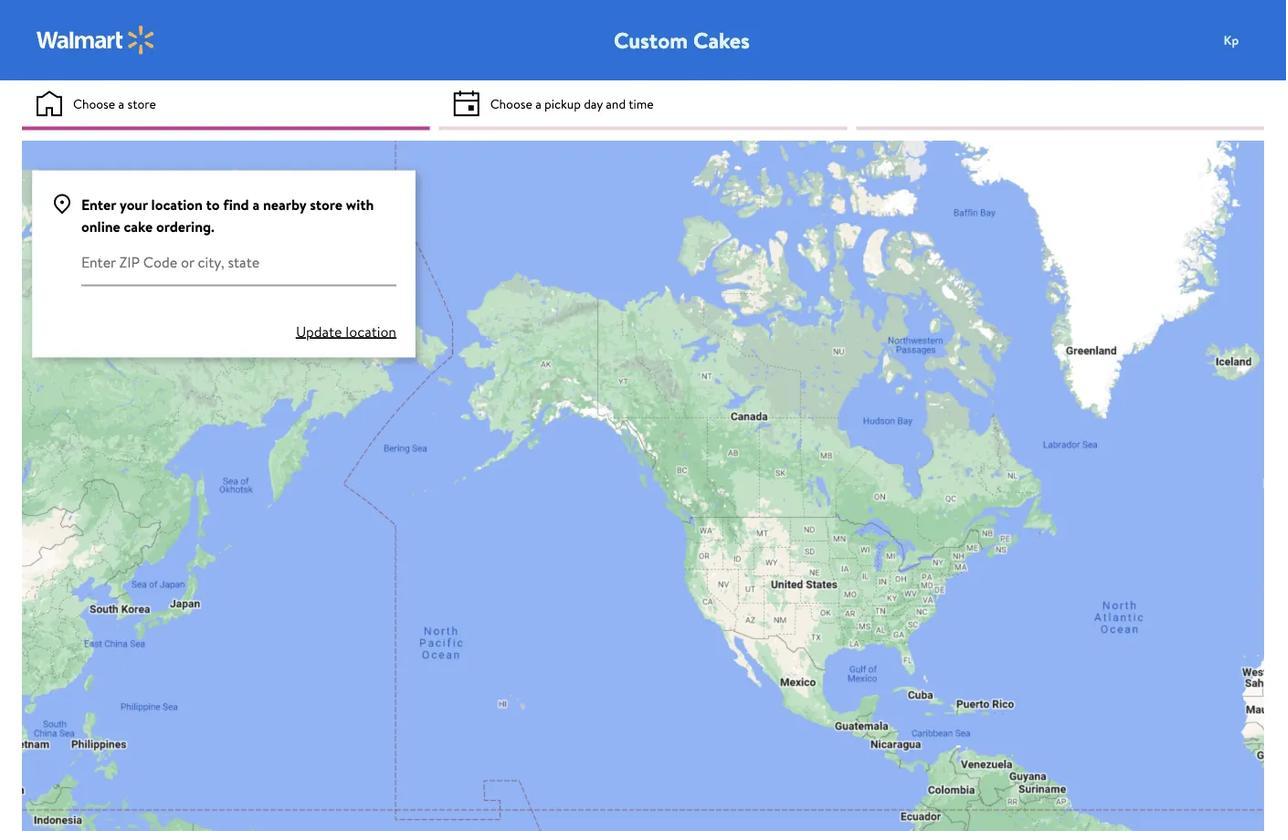 Task type: describe. For each thing, give the bounding box(es) containing it.
pin nav image
[[51, 193, 73, 215]]

custom
[[614, 25, 688, 55]]

store inside enter your location to find a nearby store with online cake ordering.
[[310, 194, 342, 214]]

map region
[[0, 109, 1286, 831]]

nearby
[[263, 194, 306, 214]]

update
[[296, 321, 342, 341]]

choose a store
[[73, 94, 156, 112]]

and
[[606, 94, 626, 112]]

to
[[206, 194, 220, 214]]

location inside enter your location to find a nearby store with online cake ordering.
[[151, 194, 203, 214]]

a for pickup
[[535, 94, 541, 112]]

enter
[[81, 194, 116, 214]]

cakes
[[693, 25, 750, 55]]

ordering.
[[156, 216, 215, 236]]

time
[[629, 94, 654, 112]]

find
[[223, 194, 249, 214]]

choose a pickup day and time
[[490, 94, 654, 112]]

location inside button
[[346, 321, 396, 341]]

custom cakes
[[614, 25, 750, 55]]

a inside enter your location to find a nearby store with online cake ordering.
[[253, 194, 260, 214]]



Task type: vqa. For each thing, say whether or not it's contained in the screenshot.
Map region
yes



Task type: locate. For each thing, give the bounding box(es) containing it.
store left with
[[310, 194, 342, 214]]

a right "find"
[[253, 194, 260, 214]]

pickup
[[545, 94, 581, 112]]

1 horizontal spatial a
[[253, 194, 260, 214]]

online
[[81, 216, 120, 236]]

a for store
[[118, 94, 124, 112]]

location up ordering.
[[151, 194, 203, 214]]

kp
[[1224, 31, 1239, 49]]

a left pickup
[[535, 94, 541, 112]]

kp button
[[1213, 22, 1286, 58]]

1 horizontal spatial choose
[[490, 94, 532, 112]]

0 horizontal spatial store
[[127, 94, 156, 112]]

Enter Zip code or city, state to find a bakery text field
[[81, 237, 396, 286]]

1 choose from the left
[[73, 94, 115, 112]]

choose
[[73, 94, 115, 112], [490, 94, 532, 112]]

your
[[120, 194, 148, 214]]

update location
[[296, 321, 396, 341]]

enter your location to find a nearby store with online cake ordering.
[[81, 194, 374, 236]]

store
[[127, 94, 156, 112], [310, 194, 342, 214]]

1 horizontal spatial store
[[310, 194, 342, 214]]

with
[[346, 194, 374, 214]]

location right update
[[346, 321, 396, 341]]

back to walmart.com image
[[37, 26, 155, 55]]

day
[[584, 94, 603, 112]]

choose down back to walmart.com 'image'
[[73, 94, 115, 112]]

a
[[118, 94, 124, 112], [535, 94, 541, 112], [253, 194, 260, 214]]

0 horizontal spatial a
[[118, 94, 124, 112]]

cake
[[124, 216, 153, 236]]

0 horizontal spatial choose
[[73, 94, 115, 112]]

2 choose from the left
[[490, 94, 532, 112]]

store down back to walmart.com 'image'
[[127, 94, 156, 112]]

0 vertical spatial store
[[127, 94, 156, 112]]

1 vertical spatial store
[[310, 194, 342, 214]]

location
[[151, 194, 203, 214], [346, 321, 396, 341]]

choose for choose a pickup day and time
[[490, 94, 532, 112]]

1 vertical spatial location
[[346, 321, 396, 341]]

choose left pickup
[[490, 94, 532, 112]]

1 horizontal spatial location
[[346, 321, 396, 341]]

0 vertical spatial location
[[151, 194, 203, 214]]

update location button
[[296, 320, 396, 342]]

a down back to walmart.com 'image'
[[118, 94, 124, 112]]

0 horizontal spatial location
[[151, 194, 203, 214]]

choose for choose a store
[[73, 94, 115, 112]]

2 horizontal spatial a
[[535, 94, 541, 112]]



